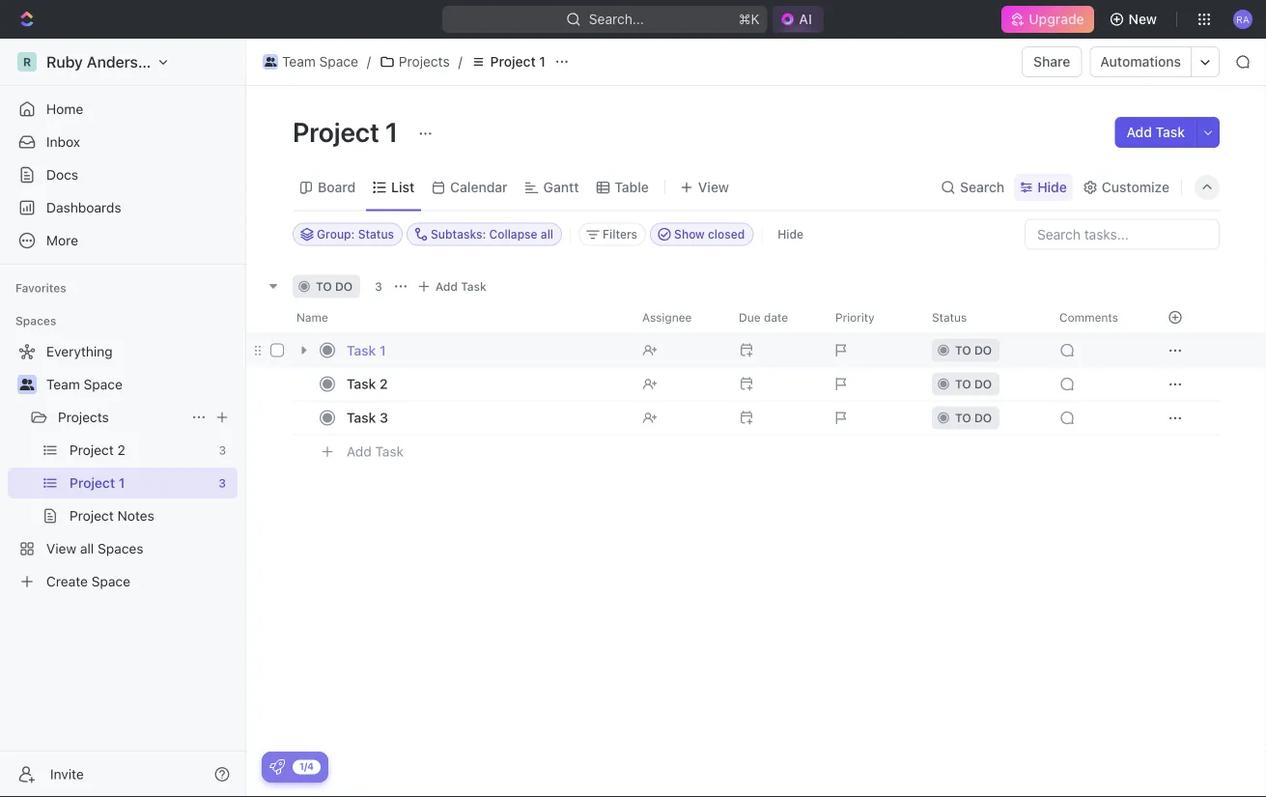 Task type: vqa. For each thing, say whether or not it's contained in the screenshot.
Filters
yes



Task type: locate. For each thing, give the bounding box(es) containing it.
team
[[282, 54, 316, 70], [46, 376, 80, 392]]

projects link
[[375, 50, 455, 73], [58, 402, 184, 433]]

ai button
[[773, 6, 824, 33]]

everything link
[[8, 336, 234, 367]]

team inside tree
[[46, 376, 80, 392]]

0 horizontal spatial /
[[367, 54, 371, 70]]

2 vertical spatial project 1
[[70, 475, 125, 491]]

add task down task 3
[[347, 444, 404, 460]]

view for view
[[698, 179, 729, 195]]

1 vertical spatial project 1
[[293, 115, 404, 147]]

0 horizontal spatial view
[[46, 541, 76, 557]]

team right user group image
[[46, 376, 80, 392]]

status right priority dropdown button
[[932, 311, 967, 324]]

0 vertical spatial team
[[282, 54, 316, 70]]

/
[[367, 54, 371, 70], [459, 54, 463, 70]]

hide right closed
[[778, 228, 804, 241]]

1
[[540, 54, 546, 70], [385, 115, 398, 147], [119, 475, 125, 491]]

1 vertical spatial add task
[[436, 280, 487, 293]]

0 vertical spatial hide
[[1038, 179, 1067, 195]]

to do
[[316, 280, 353, 293], [956, 343, 992, 357], [956, 377, 992, 391], [956, 411, 992, 425]]

1 vertical spatial add task button
[[412, 275, 494, 298]]

3 down ‎task 2
[[380, 410, 388, 426]]

0 horizontal spatial 1
[[119, 475, 125, 491]]

project 1 link
[[466, 50, 551, 73], [70, 468, 211, 499]]

user group image
[[20, 379, 34, 390]]

hide
[[1038, 179, 1067, 195], [778, 228, 804, 241]]

hide button
[[770, 223, 812, 246]]

docs link
[[8, 159, 238, 190]]

favorites button
[[8, 276, 74, 300]]

3 up project notes link
[[219, 476, 226, 490]]

project for left 'project 1' "link"
[[70, 475, 115, 491]]

table link
[[611, 174, 649, 201]]

1 vertical spatial 1
[[385, 115, 398, 147]]

1 vertical spatial all
[[80, 541, 94, 557]]

‎task 2 link
[[342, 370, 627, 398]]

create
[[46, 573, 88, 589]]

2 vertical spatial add task
[[347, 444, 404, 460]]

tree containing everything
[[8, 336, 238, 597]]

hide inside button
[[778, 228, 804, 241]]

0 horizontal spatial team space
[[46, 376, 123, 392]]

1 vertical spatial add
[[436, 280, 458, 293]]

add up customize
[[1127, 124, 1153, 140]]

team right user group icon
[[282, 54, 316, 70]]

2 horizontal spatial project 1
[[490, 54, 546, 70]]

0 vertical spatial space
[[319, 54, 358, 70]]

tree inside sidebar navigation
[[8, 336, 238, 597]]

add task up name dropdown button in the left top of the page
[[436, 280, 487, 293]]

add task button up name dropdown button in the left top of the page
[[412, 275, 494, 298]]

onboarding checklist button element
[[270, 759, 285, 775]]

2 vertical spatial 1
[[119, 475, 125, 491]]

name button
[[293, 302, 631, 333]]

1 horizontal spatial view
[[698, 179, 729, 195]]

spaces
[[15, 314, 56, 328], [98, 541, 143, 557]]

1 vertical spatial status
[[932, 311, 967, 324]]

0 horizontal spatial spaces
[[15, 314, 56, 328]]

status
[[358, 228, 394, 241], [932, 311, 967, 324]]

team space right user group icon
[[282, 54, 358, 70]]

2 right ‎task
[[380, 376, 388, 392]]

home link
[[8, 94, 238, 125]]

priority
[[836, 311, 875, 324]]

view
[[698, 179, 729, 195], [46, 541, 76, 557]]

task 3 link
[[342, 404, 627, 432]]

project 1 inside tree
[[70, 475, 125, 491]]

0 vertical spatial view
[[698, 179, 729, 195]]

task down ‎task
[[347, 410, 376, 426]]

task inside task 3 link
[[347, 410, 376, 426]]

add task button up customize
[[1115, 117, 1197, 148]]

0 horizontal spatial project 1 link
[[70, 468, 211, 499]]

add task button
[[1115, 117, 1197, 148], [412, 275, 494, 298], [338, 440, 412, 463]]

comments
[[1060, 311, 1119, 324]]

onboarding checklist button image
[[270, 759, 285, 775]]

project for project notes link
[[70, 508, 114, 524]]

1 horizontal spatial 1
[[385, 115, 398, 147]]

task
[[1156, 124, 1185, 140], [461, 280, 487, 293], [347, 410, 376, 426], [375, 444, 404, 460]]

0 vertical spatial team space link
[[258, 50, 363, 73]]

0 vertical spatial projects link
[[375, 50, 455, 73]]

0 horizontal spatial projects
[[58, 409, 109, 425]]

1 horizontal spatial team
[[282, 54, 316, 70]]

2 for ‎task 2
[[380, 376, 388, 392]]

0 vertical spatial projects
[[399, 54, 450, 70]]

1 vertical spatial view
[[46, 541, 76, 557]]

0 vertical spatial project 1
[[490, 54, 546, 70]]

1 vertical spatial 2
[[117, 442, 125, 458]]

hide right search
[[1038, 179, 1067, 195]]

1 vertical spatial team
[[46, 376, 80, 392]]

None text field
[[337, 336, 627, 364]]

2 vertical spatial space
[[92, 573, 130, 589]]

to
[[316, 280, 332, 293], [956, 343, 972, 357], [956, 377, 972, 391], [956, 411, 972, 425]]

space down view all spaces link
[[92, 573, 130, 589]]

2 horizontal spatial add
[[1127, 124, 1153, 140]]

1 vertical spatial spaces
[[98, 541, 143, 557]]

add up name dropdown button in the left top of the page
[[436, 280, 458, 293]]

project 2 link
[[70, 435, 211, 466]]

1 / from the left
[[367, 54, 371, 70]]

0 vertical spatial add task
[[1127, 124, 1185, 140]]

more button
[[8, 225, 238, 256]]

group:
[[317, 228, 355, 241]]

all up 'create space'
[[80, 541, 94, 557]]

spaces up create space link
[[98, 541, 143, 557]]

to do button
[[921, 333, 1048, 368], [921, 367, 1048, 401], [921, 400, 1048, 435]]

0 vertical spatial team space
[[282, 54, 358, 70]]

board
[[318, 179, 356, 195]]

0 vertical spatial 1
[[540, 54, 546, 70]]

do
[[335, 280, 353, 293], [975, 343, 992, 357], [975, 377, 992, 391], [975, 411, 992, 425]]

team space
[[282, 54, 358, 70], [46, 376, 123, 392]]

1 inside sidebar navigation
[[119, 475, 125, 491]]

spaces inside tree
[[98, 541, 143, 557]]

1 horizontal spatial projects
[[399, 54, 450, 70]]

assignee button
[[631, 302, 728, 333]]

spaces down favorites button at left
[[15, 314, 56, 328]]

view up "create"
[[46, 541, 76, 557]]

group: status
[[317, 228, 394, 241]]

status right group: at the top left of page
[[358, 228, 394, 241]]

add task
[[1127, 124, 1185, 140], [436, 280, 487, 293], [347, 444, 404, 460]]

view up show closed
[[698, 179, 729, 195]]

1 horizontal spatial team space link
[[258, 50, 363, 73]]

task up name dropdown button in the left top of the page
[[461, 280, 487, 293]]

projects
[[399, 54, 450, 70], [58, 409, 109, 425]]

1 vertical spatial projects link
[[58, 402, 184, 433]]

2 to do button from the top
[[921, 367, 1048, 401]]

ruby andersonn's workspace, , element
[[17, 52, 37, 71]]

project for project 2 link
[[70, 442, 114, 458]]

1 vertical spatial project 1 link
[[70, 468, 211, 499]]

due date button
[[728, 302, 824, 333]]

all
[[541, 228, 554, 241], [80, 541, 94, 557]]

add down task 3
[[347, 444, 372, 460]]

customize
[[1102, 179, 1170, 195]]

1 vertical spatial team space
[[46, 376, 123, 392]]

0 horizontal spatial project 1
[[70, 475, 125, 491]]

user group image
[[264, 57, 277, 67]]

task up customize
[[1156, 124, 1185, 140]]

2 vertical spatial add
[[347, 444, 372, 460]]

more
[[46, 232, 78, 248]]

team space down 'everything'
[[46, 376, 123, 392]]

0 horizontal spatial 2
[[117, 442, 125, 458]]

priority button
[[824, 302, 921, 333]]

0 horizontal spatial team space link
[[46, 369, 234, 400]]

1 horizontal spatial 2
[[380, 376, 388, 392]]

3 down group: status at the top of the page
[[375, 280, 382, 293]]

1 horizontal spatial spaces
[[98, 541, 143, 557]]

view inside sidebar navigation
[[46, 541, 76, 557]]

0 horizontal spatial team
[[46, 376, 80, 392]]

2 up project notes
[[117, 442, 125, 458]]

task 3
[[347, 410, 388, 426]]

0 horizontal spatial all
[[80, 541, 94, 557]]

assignee
[[642, 311, 692, 324]]

1 vertical spatial hide
[[778, 228, 804, 241]]

1 horizontal spatial /
[[459, 54, 463, 70]]

3 right project 2 link
[[219, 443, 226, 457]]

0 horizontal spatial hide
[[778, 228, 804, 241]]

all right collapse
[[541, 228, 554, 241]]

2 inside tree
[[117, 442, 125, 458]]

space right user group icon
[[319, 54, 358, 70]]

1 horizontal spatial project 1
[[293, 115, 404, 147]]

0 horizontal spatial add
[[347, 444, 372, 460]]

project notes
[[70, 508, 154, 524]]

tree
[[8, 336, 238, 597]]

hide inside dropdown button
[[1038, 179, 1067, 195]]

space
[[319, 54, 358, 70], [84, 376, 123, 392], [92, 573, 130, 589]]

1 vertical spatial team space link
[[46, 369, 234, 400]]

add
[[1127, 124, 1153, 140], [436, 280, 458, 293], [347, 444, 372, 460]]

0 vertical spatial status
[[358, 228, 394, 241]]

space down everything link
[[84, 376, 123, 392]]

home
[[46, 101, 83, 117]]

favorites
[[15, 281, 66, 295]]

0 vertical spatial project 1 link
[[466, 50, 551, 73]]

1 vertical spatial projects
[[58, 409, 109, 425]]

1 horizontal spatial hide
[[1038, 179, 1067, 195]]

project 1
[[490, 54, 546, 70], [293, 115, 404, 147], [70, 475, 125, 491]]

show closed button
[[650, 223, 754, 246]]

subtasks:
[[431, 228, 486, 241]]

‎task 2
[[347, 376, 388, 392]]

0 vertical spatial 2
[[380, 376, 388, 392]]

add task button down task 3
[[338, 440, 412, 463]]

3 to do button from the top
[[921, 400, 1048, 435]]

1 horizontal spatial all
[[541, 228, 554, 241]]

filters
[[603, 228, 638, 241]]

0 vertical spatial spaces
[[15, 314, 56, 328]]

add task up customize
[[1127, 124, 1185, 140]]

view inside button
[[698, 179, 729, 195]]

1 horizontal spatial add task
[[436, 280, 487, 293]]

table
[[615, 179, 649, 195]]

search
[[960, 179, 1005, 195]]

1 horizontal spatial status
[[932, 311, 967, 324]]

to do button for ‎task 2
[[921, 367, 1048, 401]]

2 / from the left
[[459, 54, 463, 70]]

closed
[[708, 228, 745, 241]]



Task type: describe. For each thing, give the bounding box(es) containing it.
r
[[23, 55, 31, 69]]

list
[[391, 179, 415, 195]]

inbox link
[[8, 127, 238, 157]]

hide button
[[1015, 174, 1073, 201]]

1 vertical spatial space
[[84, 376, 123, 392]]

upgrade link
[[1002, 6, 1094, 33]]

calendar link
[[447, 174, 508, 201]]

status button
[[921, 302, 1048, 333]]

1 horizontal spatial team space
[[282, 54, 358, 70]]

ra button
[[1228, 4, 1259, 35]]

automations
[[1101, 54, 1182, 70]]

task down task 3
[[375, 444, 404, 460]]

view button
[[673, 174, 736, 201]]

0 vertical spatial all
[[541, 228, 554, 241]]

new button
[[1102, 4, 1169, 35]]

2 for project 2
[[117, 442, 125, 458]]

new
[[1129, 11, 1157, 27]]

all inside tree
[[80, 541, 94, 557]]

docs
[[46, 167, 78, 183]]

view all spaces
[[46, 541, 143, 557]]

gantt link
[[540, 174, 579, 201]]

dashboards link
[[8, 192, 238, 223]]

upgrade
[[1029, 11, 1085, 27]]

sidebar navigation
[[0, 39, 250, 797]]

0 vertical spatial add
[[1127, 124, 1153, 140]]

to do button for task 3
[[921, 400, 1048, 435]]

notes
[[117, 508, 154, 524]]

Search tasks... text field
[[1026, 220, 1219, 249]]

project notes link
[[70, 500, 234, 531]]

due date
[[739, 311, 788, 324]]

team space inside sidebar navigation
[[46, 376, 123, 392]]

everything
[[46, 343, 113, 359]]

dashboards
[[46, 200, 121, 215]]

automations button
[[1091, 47, 1191, 76]]

date
[[764, 311, 788, 324]]

1/4
[[300, 761, 314, 772]]

show
[[674, 228, 705, 241]]

0 horizontal spatial projects link
[[58, 402, 184, 433]]

share button
[[1022, 46, 1083, 77]]

search button
[[935, 174, 1011, 201]]

create space
[[46, 573, 130, 589]]

1 horizontal spatial projects link
[[375, 50, 455, 73]]

inbox
[[46, 134, 80, 150]]

ai
[[800, 11, 813, 27]]

gantt
[[544, 179, 579, 195]]

3 inside task 3 link
[[380, 410, 388, 426]]

projects inside tree
[[58, 409, 109, 425]]

view for view all spaces
[[46, 541, 76, 557]]

1 to do button from the top
[[921, 333, 1048, 368]]

list link
[[388, 174, 415, 201]]

project 2
[[70, 442, 125, 458]]

subtasks: collapse all
[[431, 228, 554, 241]]

view all spaces link
[[8, 533, 234, 564]]

collapse
[[489, 228, 538, 241]]

0 horizontal spatial add task
[[347, 444, 404, 460]]

r button
[[12, 46, 176, 77]]

invite
[[50, 766, 84, 782]]

search...
[[589, 11, 644, 27]]

2 horizontal spatial 1
[[540, 54, 546, 70]]

status inside dropdown button
[[932, 311, 967, 324]]

1 horizontal spatial project 1 link
[[466, 50, 551, 73]]

view button
[[673, 165, 736, 210]]

⌘k
[[739, 11, 760, 27]]

0 horizontal spatial status
[[358, 228, 394, 241]]

‎task
[[347, 376, 376, 392]]

share
[[1034, 54, 1071, 70]]

1 horizontal spatial add
[[436, 280, 458, 293]]

filters button
[[579, 223, 646, 246]]

due
[[739, 311, 761, 324]]

2 vertical spatial add task button
[[338, 440, 412, 463]]

board link
[[314, 174, 356, 201]]

customize button
[[1077, 174, 1176, 201]]

show closed
[[674, 228, 745, 241]]

comments button
[[1048, 302, 1145, 333]]

2 horizontal spatial add task
[[1127, 124, 1185, 140]]

calendar
[[450, 179, 508, 195]]

create space link
[[8, 566, 234, 597]]

name
[[297, 311, 328, 324]]

0 vertical spatial add task button
[[1115, 117, 1197, 148]]

ra
[[1237, 13, 1250, 24]]



